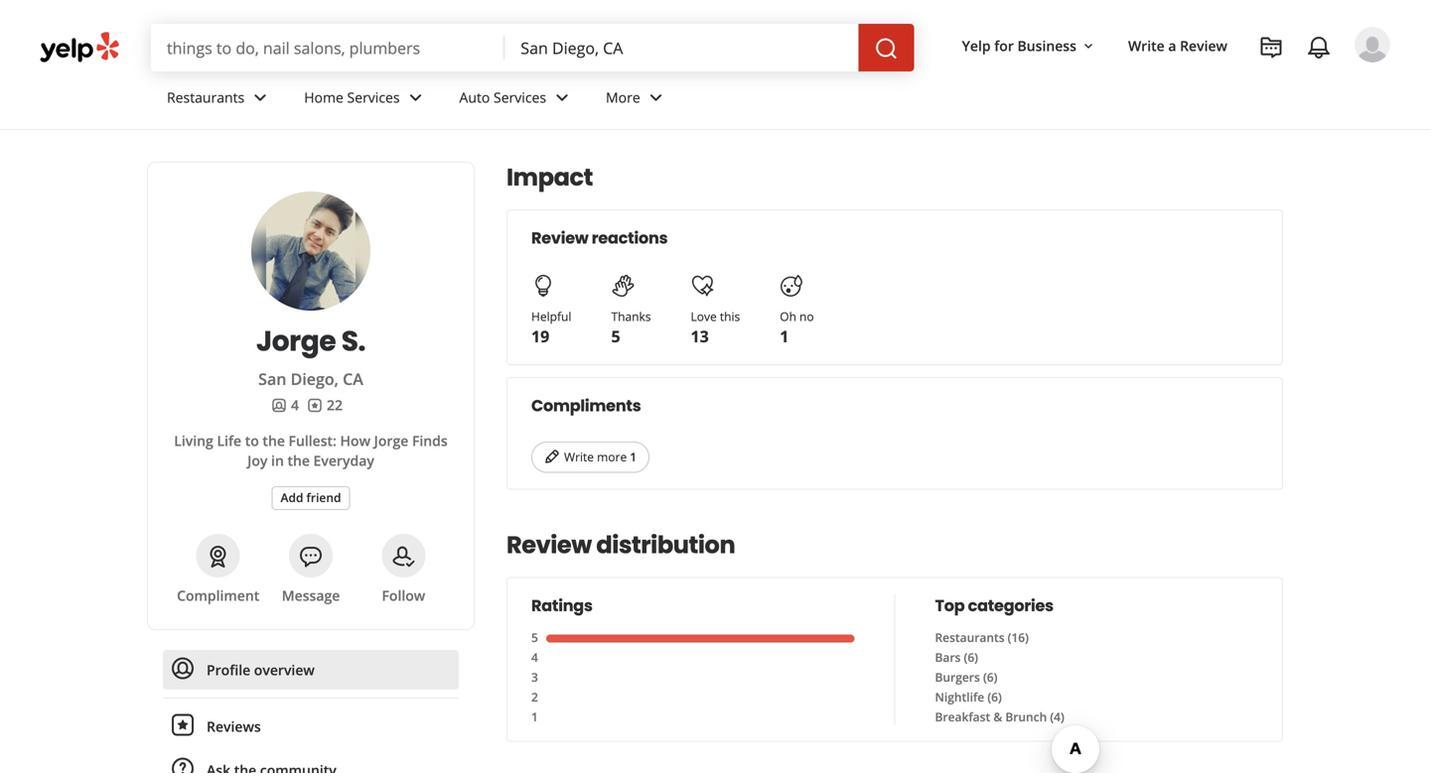 Task type: locate. For each thing, give the bounding box(es) containing it.
1 horizontal spatial jorge
[[374, 431, 408, 450]]

1 none field from the left
[[151, 24, 505, 72]]

24 chevron down v2 image right auto services on the top
[[550, 86, 574, 110]]

write right 16 pencil v2 icon
[[564, 449, 594, 465]]

life
[[217, 431, 241, 450]]

restaurants inside "restaurants ( 16 ) bars ( 6 ) burgers ( 6 ) nightlife ( 6 ) breakfast & brunch ( 4 )"
[[935, 630, 1005, 646]]

None search field
[[151, 24, 914, 72]]

message image
[[299, 545, 323, 569]]

1 down 2
[[531, 709, 538, 725]]

0 horizontal spatial services
[[347, 88, 400, 107]]

None field
[[151, 24, 505, 72], [505, 24, 859, 72]]

24 profile v2 image
[[171, 657, 195, 681]]

san
[[258, 368, 286, 390]]

impact
[[506, 161, 593, 194]]

reviews link
[[163, 707, 459, 747]]

24 questions v2 image
[[171, 757, 195, 774]]

5
[[611, 326, 620, 347], [531, 630, 538, 646]]

categories
[[968, 595, 1054, 617]]

16 friends v2 image
[[271, 398, 287, 413]]

5 down thanks
[[611, 326, 620, 347]]

4 up 3
[[531, 649, 538, 666]]

search image
[[875, 37, 898, 61]]

profile overview
[[207, 661, 315, 680]]

write left a
[[1128, 36, 1165, 55]]

4 right brunch on the bottom right of page
[[1054, 709, 1061, 725]]

restaurants ( 16 ) bars ( 6 ) burgers ( 6 ) nightlife ( 6 ) breakfast & brunch ( 4 )
[[935, 630, 1064, 725]]

joy
[[247, 451, 268, 470]]

0 horizontal spatial jorge
[[256, 322, 336, 361]]

0 horizontal spatial 24 chevron down v2 image
[[550, 86, 574, 110]]

2 horizontal spatial 4
[[1054, 709, 1061, 725]]

restaurants
[[167, 88, 245, 107], [935, 630, 1005, 646]]

no
[[799, 308, 814, 325]]

the up in
[[263, 431, 285, 450]]

16
[[1011, 630, 1025, 646]]

0 vertical spatial 1
[[780, 326, 789, 347]]

1 horizontal spatial restaurants
[[935, 630, 1005, 646]]

1 vertical spatial the
[[287, 451, 310, 470]]

6
[[968, 649, 974, 666], [987, 669, 994, 686], [991, 689, 998, 705]]

auto services
[[459, 88, 546, 107]]

compliments
[[531, 395, 641, 417]]

a
[[1168, 36, 1176, 55]]

0 vertical spatial 6
[[968, 649, 974, 666]]

jorge s. san diego, ca
[[256, 322, 366, 390]]

0 vertical spatial 4
[[291, 396, 299, 415]]

0 vertical spatial 5
[[611, 326, 620, 347]]

1 vertical spatial jorge
[[374, 431, 408, 450]]

s.
[[341, 322, 366, 361]]

add friend
[[281, 490, 341, 506]]

ratings
[[531, 595, 593, 617]]

24 chevron down v2 image inside auto services link
[[550, 86, 574, 110]]

the right in
[[287, 451, 310, 470]]

1 horizontal spatial 24 chevron down v2 image
[[404, 86, 428, 110]]

0 horizontal spatial write
[[564, 449, 594, 465]]

0 vertical spatial write
[[1128, 36, 1165, 55]]

services
[[347, 88, 400, 107], [494, 88, 546, 107]]

1 down oh
[[780, 326, 789, 347]]

home
[[304, 88, 344, 107]]

review down impact
[[531, 227, 588, 249]]

restaurants link
[[151, 72, 288, 129]]

0 vertical spatial jorge
[[256, 322, 336, 361]]

24 chevron down v2 image for auto services
[[550, 86, 574, 110]]

jorge inside jorge s. san diego, ca
[[256, 322, 336, 361]]

apple l. image
[[1355, 27, 1390, 63]]

0 horizontal spatial 24 chevron down v2 image
[[248, 86, 272, 110]]

jorge up "diego,"
[[256, 322, 336, 361]]

&
[[993, 709, 1002, 725]]

to
[[245, 431, 259, 450]]

24 chevron down v2 image
[[248, 86, 272, 110], [404, 86, 428, 110]]

5 up 3
[[531, 630, 538, 646]]

services right home
[[347, 88, 400, 107]]

2 24 chevron down v2 image from the left
[[644, 86, 668, 110]]

1 vertical spatial 4
[[531, 649, 538, 666]]

4 inside friends element
[[291, 396, 299, 415]]

1 horizontal spatial the
[[287, 451, 310, 470]]

in
[[271, 451, 284, 470]]

2 24 chevron down v2 image from the left
[[404, 86, 428, 110]]

1
[[780, 326, 789, 347], [630, 449, 637, 465], [531, 709, 538, 725]]

6 right burgers
[[987, 669, 994, 686]]

1 horizontal spatial 1
[[630, 449, 637, 465]]

jorge right how
[[374, 431, 408, 450]]

2 horizontal spatial 1
[[780, 326, 789, 347]]

helpful
[[531, 308, 571, 325]]

things to do, nail salons, plumbers text field
[[151, 24, 505, 72]]

2 vertical spatial 6
[[991, 689, 998, 705]]

) up &
[[998, 689, 1002, 705]]

2
[[531, 689, 538, 705]]

review for distribution
[[506, 529, 592, 562]]

overview
[[254, 661, 315, 680]]

home services
[[304, 88, 400, 107]]

)
[[1025, 630, 1029, 646], [974, 649, 978, 666], [994, 669, 997, 686], [998, 689, 1002, 705], [1061, 709, 1064, 725]]

write
[[1128, 36, 1165, 55], [564, 449, 594, 465]]

2 services from the left
[[494, 88, 546, 107]]

review reactions
[[531, 227, 668, 249]]

review
[[1180, 36, 1227, 55], [531, 227, 588, 249], [506, 529, 592, 562]]

1 vertical spatial review
[[531, 227, 588, 249]]

1 services from the left
[[347, 88, 400, 107]]

1 horizontal spatial 24 chevron down v2 image
[[644, 86, 668, 110]]

follow
[[382, 586, 425, 605]]

profile overview menu item
[[163, 650, 459, 699]]

thanks 5
[[611, 308, 651, 347]]

24 chevron down v2 image right more
[[644, 86, 668, 110]]

) right burgers
[[994, 669, 997, 686]]

24 chevron down v2 image inside home services link
[[404, 86, 428, 110]]

the
[[263, 431, 285, 450], [287, 451, 310, 470]]

1 horizontal spatial 5
[[611, 326, 620, 347]]

review right a
[[1180, 36, 1227, 55]]

1 inside the oh no 1
[[780, 326, 789, 347]]

2 none field from the left
[[505, 24, 859, 72]]

) up burgers
[[974, 649, 978, 666]]

jorge
[[256, 322, 336, 361], [374, 431, 408, 450]]

none field address, neighborhood, city, state or zip
[[505, 24, 859, 72]]

0 vertical spatial review
[[1180, 36, 1227, 55]]

0 horizontal spatial 4
[[291, 396, 299, 415]]

0 horizontal spatial 5
[[531, 630, 538, 646]]

profile overview link
[[163, 650, 459, 690]]

review inside user actions element
[[1180, 36, 1227, 55]]

home services link
[[288, 72, 443, 129]]

( down categories
[[1008, 630, 1011, 646]]

0 vertical spatial the
[[263, 431, 285, 450]]

4 for 4 3 2 1
[[531, 649, 538, 666]]

( right brunch on the bottom right of page
[[1050, 709, 1054, 725]]

review up ratings
[[506, 529, 592, 562]]

menu
[[163, 650, 459, 774]]

24 chevron down v2 image left home
[[248, 86, 272, 110]]

oh no 1
[[780, 308, 814, 347]]

living
[[174, 431, 213, 450]]

1 vertical spatial write
[[564, 449, 594, 465]]

4 inside "restaurants ( 16 ) bars ( 6 ) burgers ( 6 ) nightlife ( 6 ) breakfast & brunch ( 4 )"
[[1054, 709, 1061, 725]]

restaurants inside restaurants link
[[167, 88, 245, 107]]

auto
[[459, 88, 490, 107]]

1 horizontal spatial services
[[494, 88, 546, 107]]

services for auto services
[[494, 88, 546, 107]]

5 inside the thanks 5
[[611, 326, 620, 347]]

1 vertical spatial restaurants
[[935, 630, 1005, 646]]

profile
[[207, 661, 250, 680]]

6 up &
[[991, 689, 998, 705]]

24 chevron down v2 image
[[550, 86, 574, 110], [644, 86, 668, 110]]

( right nightlife
[[987, 689, 991, 705]]

jorge s. link
[[172, 322, 450, 361]]

2 vertical spatial 1
[[531, 709, 538, 725]]

6 right bars
[[968, 649, 974, 666]]

2 vertical spatial 4
[[1054, 709, 1061, 725]]

4 right '16 friends v2' icon
[[291, 396, 299, 415]]

write for write a review
[[1128, 36, 1165, 55]]

friend
[[306, 490, 341, 506]]

0 vertical spatial restaurants
[[167, 88, 245, 107]]

1 horizontal spatial write
[[1128, 36, 1165, 55]]

more
[[597, 449, 627, 465]]

1 24 chevron down v2 image from the left
[[248, 86, 272, 110]]

4
[[291, 396, 299, 415], [531, 649, 538, 666], [1054, 709, 1061, 725]]

1 vertical spatial 5
[[531, 630, 538, 646]]

fullest:
[[289, 431, 337, 450]]

0 horizontal spatial 1
[[531, 709, 538, 725]]

(
[[1008, 630, 1011, 646], [964, 649, 968, 666], [983, 669, 987, 686], [987, 689, 991, 705], [1050, 709, 1054, 725]]

2 vertical spatial review
[[506, 529, 592, 562]]

top categories
[[935, 595, 1054, 617]]

1 right more
[[630, 449, 637, 465]]

none field up home
[[151, 24, 505, 72]]

16 pencil v2 image
[[544, 449, 560, 465]]

reactions
[[592, 227, 668, 249]]

write inside user actions element
[[1128, 36, 1165, 55]]

1 24 chevron down v2 image from the left
[[550, 86, 574, 110]]

1 vertical spatial 1
[[630, 449, 637, 465]]

24 chevron down v2 image inside restaurants link
[[248, 86, 272, 110]]

none field things to do, nail salons, plumbers
[[151, 24, 505, 72]]

24 chevron down v2 image left auto
[[404, 86, 428, 110]]

1 horizontal spatial 4
[[531, 649, 538, 666]]

for
[[994, 36, 1014, 55]]

0 horizontal spatial restaurants
[[167, 88, 245, 107]]

services right auto
[[494, 88, 546, 107]]

yelp for business button
[[954, 28, 1104, 64]]

24 chevron down v2 image inside more link
[[644, 86, 668, 110]]

none field up more
[[505, 24, 859, 72]]

business categories element
[[151, 72, 1390, 129]]



Task type: describe. For each thing, give the bounding box(es) containing it.
) right brunch on the bottom right of page
[[1061, 709, 1064, 725]]

brunch
[[1005, 709, 1047, 725]]

5 star reviews (22) element
[[546, 635, 855, 643]]

review distribution
[[506, 529, 735, 562]]

nightlife
[[935, 689, 984, 705]]

reviews element
[[307, 395, 343, 415]]

more
[[606, 88, 640, 107]]

22
[[327, 396, 343, 415]]

yelp for business
[[962, 36, 1076, 55]]

follow image
[[392, 545, 415, 569]]

1 vertical spatial 6
[[987, 669, 994, 686]]

oh
[[780, 308, 796, 325]]

24 chevron down v2 image for more
[[644, 86, 668, 110]]

helpful 19
[[531, 308, 571, 347]]

jorge inside living life to the fullest: how jorge finds joy in the everyday
[[374, 431, 408, 450]]

user actions element
[[946, 25, 1418, 147]]

16 review v2 image
[[307, 398, 323, 413]]

breakfast
[[935, 709, 990, 725]]

( right burgers
[[983, 669, 987, 686]]

) down categories
[[1025, 630, 1029, 646]]

business
[[1017, 36, 1076, 55]]

ca
[[343, 368, 363, 390]]

diego,
[[291, 368, 339, 390]]

friends element
[[271, 395, 299, 415]]

love
[[691, 308, 717, 325]]

everyday
[[313, 451, 374, 470]]

auto services link
[[443, 72, 590, 129]]

top
[[935, 595, 965, 617]]

restaurants for restaurants
[[167, 88, 245, 107]]

finds
[[412, 431, 448, 450]]

add friend button
[[272, 487, 350, 510]]

1 for write more 1
[[630, 449, 637, 465]]

16 chevron down v2 image
[[1080, 38, 1096, 54]]

4 3 2 1
[[531, 649, 538, 725]]

burgers
[[935, 669, 980, 686]]

13
[[691, 326, 709, 347]]

reviews
[[207, 718, 261, 736]]

19
[[531, 326, 549, 347]]

( right bars
[[964, 649, 968, 666]]

compliment image
[[206, 545, 230, 569]]

4 for 4
[[291, 396, 299, 415]]

compliment
[[177, 586, 259, 605]]

notifications image
[[1307, 36, 1331, 60]]

add
[[281, 490, 303, 506]]

write a review
[[1128, 36, 1227, 55]]

3
[[531, 669, 538, 686]]

this
[[720, 308, 740, 325]]

24 chevron down v2 image for restaurants
[[248, 86, 272, 110]]

address, neighborhood, city, state or zip text field
[[505, 24, 859, 72]]

write more 1
[[564, 449, 637, 465]]

how
[[340, 431, 370, 450]]

review for reactions
[[531, 227, 588, 249]]

24 review v2 image
[[171, 713, 195, 737]]

message
[[282, 586, 340, 605]]

1 for oh no 1
[[780, 326, 789, 347]]

services for home services
[[347, 88, 400, 107]]

bars
[[935, 649, 961, 666]]

write a review link
[[1120, 28, 1235, 64]]

distribution
[[596, 529, 735, 562]]

restaurants for restaurants ( 16 ) bars ( 6 ) burgers ( 6 ) nightlife ( 6 ) breakfast & brunch ( 4 )
[[935, 630, 1005, 646]]

yelp
[[962, 36, 991, 55]]

living life to the fullest: how jorge finds joy in the everyday
[[174, 431, 448, 470]]

more link
[[590, 72, 684, 129]]

love this 13
[[691, 308, 740, 347]]

projects image
[[1259, 36, 1283, 60]]

thanks
[[611, 308, 651, 325]]

write for write more 1
[[564, 449, 594, 465]]

24 chevron down v2 image for home services
[[404, 86, 428, 110]]

0 horizontal spatial the
[[263, 431, 285, 450]]

menu containing profile overview
[[163, 650, 459, 774]]



Task type: vqa. For each thing, say whether or not it's contained in the screenshot.
the left The 1
yes



